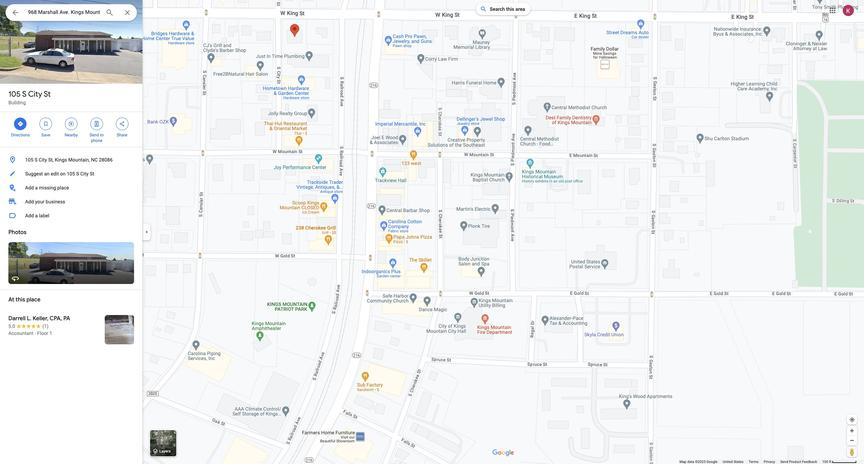 Task type: describe. For each thing, give the bounding box(es) containing it.
5.0 stars 1 reviews image
[[8, 323, 49, 330]]

building
[[8, 100, 26, 106]]

none field inside 968 marshall ave. kings mountain, nc 28086 field
[[28, 8, 100, 16]]

st inside button
[[90, 171, 94, 177]]

add a missing place button
[[0, 181, 143, 195]]

s for st
[[22, 89, 26, 99]]

edit
[[51, 171, 59, 177]]

on
[[60, 171, 66, 177]]

add for add a missing place
[[25, 185, 34, 191]]

2 vertical spatial city
[[80, 171, 89, 177]]

keller,
[[33, 315, 48, 322]]

(1)
[[42, 324, 49, 329]]

an
[[44, 171, 50, 177]]

area
[[516, 6, 525, 12]]

send for send to phone
[[90, 133, 99, 138]]

google account: kenny nguyen  
(kenny.nguyen@adept.ai) image
[[843, 5, 855, 16]]

send product feedback button
[[781, 460, 818, 465]]

105 for st,
[[25, 157, 33, 163]]

send product feedback
[[781, 460, 818, 464]]

at
[[8, 297, 14, 304]]

105 s city st, kings mountain, nc 28086
[[25, 157, 113, 163]]

united states
[[723, 460, 744, 464]]

1
[[49, 331, 52, 336]]

photos
[[8, 229, 26, 236]]

2 vertical spatial 105
[[67, 171, 75, 177]]

directions
[[11, 133, 30, 138]]

add for add a label
[[25, 213, 34, 219]]


[[11, 8, 20, 17]]

at this place
[[8, 297, 40, 304]]

©2023
[[696, 460, 706, 464]]

send for send product feedback
[[781, 460, 789, 464]]

google
[[707, 460, 718, 464]]

collapse side panel image
[[143, 228, 151, 236]]

this for at
[[16, 297, 25, 304]]


[[43, 120, 49, 128]]

to
[[100, 133, 104, 138]]

search this area button
[[476, 3, 531, 15]]

share
[[117, 133, 127, 138]]

0 horizontal spatial place
[[26, 297, 40, 304]]

privacy button
[[764, 460, 776, 465]]

 search field
[[6, 4, 137, 22]]

add your business link
[[0, 195, 143, 209]]

100 ft
[[823, 460, 832, 464]]

darrell l. keller, cpa, pa
[[8, 315, 70, 322]]

google maps element
[[0, 0, 865, 465]]

nc
[[91, 157, 98, 163]]

floor
[[37, 331, 48, 336]]

 button
[[6, 4, 25, 22]]

105 for st
[[8, 89, 21, 99]]

darrell
[[8, 315, 26, 322]]

st,
[[48, 157, 54, 163]]

search this area
[[490, 6, 525, 12]]

phone
[[91, 138, 102, 143]]

105 s city st, kings mountain, nc 28086 button
[[0, 153, 143, 167]]

city for st
[[28, 89, 42, 99]]


[[119, 120, 125, 128]]

a for label
[[35, 213, 38, 219]]

ft
[[830, 460, 832, 464]]



Task type: vqa. For each thing, say whether or not it's contained in the screenshot.
rightmost cheapest
no



Task type: locate. For each thing, give the bounding box(es) containing it.
show street view coverage image
[[848, 447, 858, 458]]

cpa,
[[50, 315, 62, 322]]

0 horizontal spatial this
[[16, 297, 25, 304]]

map data ©2023 google
[[680, 460, 718, 464]]

1 vertical spatial st
[[90, 171, 94, 177]]

s down mountain,
[[76, 171, 79, 177]]

0 horizontal spatial s
[[22, 89, 26, 99]]

105 s city st building
[[8, 89, 51, 106]]

0 vertical spatial st
[[44, 89, 51, 99]]

footer containing map data ©2023 google
[[680, 460, 823, 465]]

actions for 105 s city st region
[[0, 112, 143, 147]]

send left product
[[781, 460, 789, 464]]

0 horizontal spatial st
[[44, 89, 51, 99]]

send up phone
[[90, 133, 99, 138]]

place down on at the left top
[[57, 185, 69, 191]]

2 horizontal spatial 105
[[67, 171, 75, 177]]

add left your
[[25, 199, 34, 205]]

l.
[[27, 315, 31, 322]]

send
[[90, 133, 99, 138], [781, 460, 789, 464]]

1 vertical spatial place
[[26, 297, 40, 304]]

0 vertical spatial city
[[28, 89, 42, 99]]

s inside the 105 s city st building
[[22, 89, 26, 99]]

0 horizontal spatial send
[[90, 133, 99, 138]]

105 up building
[[8, 89, 21, 99]]

business
[[46, 199, 65, 205]]

105 s city st main content
[[0, 0, 143, 465]]

st up 
[[44, 89, 51, 99]]

city for st,
[[39, 157, 47, 163]]

map
[[680, 460, 687, 464]]


[[94, 120, 100, 128]]

show your location image
[[850, 417, 856, 423]]

st
[[44, 89, 51, 99], [90, 171, 94, 177]]

accountant
[[8, 331, 33, 336]]

place inside button
[[57, 185, 69, 191]]

layers
[[160, 450, 171, 454]]


[[68, 120, 74, 128]]

accountant · floor 1
[[8, 331, 52, 336]]

0 vertical spatial a
[[35, 185, 38, 191]]

search
[[490, 6, 505, 12]]

zoom in image
[[850, 429, 855, 434]]

this inside button
[[507, 6, 515, 12]]

0 vertical spatial add
[[25, 185, 34, 191]]

1 horizontal spatial send
[[781, 460, 789, 464]]

add a label
[[25, 213, 49, 219]]

united states button
[[723, 460, 744, 465]]

s
[[22, 89, 26, 99], [35, 157, 38, 163], [76, 171, 79, 177]]

2 vertical spatial s
[[76, 171, 79, 177]]

add a missing place
[[25, 185, 69, 191]]

2 vertical spatial add
[[25, 213, 34, 219]]

this right at
[[16, 297, 25, 304]]

add your business
[[25, 199, 65, 205]]

1 horizontal spatial place
[[57, 185, 69, 191]]

28086
[[99, 157, 113, 163]]

send inside button
[[781, 460, 789, 464]]

add down suggest
[[25, 185, 34, 191]]

105 inside the 105 s city st building
[[8, 89, 21, 99]]

this for search
[[507, 6, 515, 12]]

pa
[[63, 315, 70, 322]]

suggest
[[25, 171, 43, 177]]

city inside the 105 s city st building
[[28, 89, 42, 99]]

1 vertical spatial s
[[35, 157, 38, 163]]

data
[[688, 460, 695, 464]]

mountain,
[[68, 157, 90, 163]]

1 horizontal spatial 105
[[25, 157, 33, 163]]

this
[[507, 6, 515, 12], [16, 297, 25, 304]]

105
[[8, 89, 21, 99], [25, 157, 33, 163], [67, 171, 75, 177]]

this left area
[[507, 6, 515, 12]]

100 ft button
[[823, 460, 857, 464]]

nearby
[[65, 133, 78, 138]]

s for st,
[[35, 157, 38, 163]]

1 horizontal spatial st
[[90, 171, 94, 177]]

100
[[823, 460, 829, 464]]

s up suggest
[[35, 157, 38, 163]]

s up building
[[22, 89, 26, 99]]

None field
[[28, 8, 100, 16]]

2 add from the top
[[25, 199, 34, 205]]

1 vertical spatial send
[[781, 460, 789, 464]]

place up l.
[[26, 297, 40, 304]]

suggest an edit on 105 s city st
[[25, 171, 94, 177]]

add a label button
[[0, 209, 143, 223]]

st inside the 105 s city st building
[[44, 89, 51, 99]]

1 add from the top
[[25, 185, 34, 191]]

2 a from the top
[[35, 213, 38, 219]]

footer inside google maps "element"
[[680, 460, 823, 465]]

terms button
[[749, 460, 759, 465]]

1 horizontal spatial this
[[507, 6, 515, 12]]

footer
[[680, 460, 823, 465]]

0 vertical spatial s
[[22, 89, 26, 99]]

105 right on at the left top
[[67, 171, 75, 177]]

united
[[723, 460, 733, 464]]

1 vertical spatial this
[[16, 297, 25, 304]]

0 vertical spatial this
[[507, 6, 515, 12]]

a
[[35, 185, 38, 191], [35, 213, 38, 219]]

1 vertical spatial city
[[39, 157, 47, 163]]

1 vertical spatial a
[[35, 213, 38, 219]]

city
[[28, 89, 42, 99], [39, 157, 47, 163], [80, 171, 89, 177]]

1 horizontal spatial s
[[35, 157, 38, 163]]

place
[[57, 185, 69, 191], [26, 297, 40, 304]]

terms
[[749, 460, 759, 464]]

feedback
[[803, 460, 818, 464]]

·
[[35, 331, 36, 336]]

0 vertical spatial place
[[57, 185, 69, 191]]


[[17, 120, 24, 128]]

zoom out image
[[850, 438, 855, 444]]

968 Marshall Ave. Kings Mountain, NC 28086 field
[[6, 4, 137, 21]]

add for add your business
[[25, 199, 34, 205]]

st down nc at left top
[[90, 171, 94, 177]]

a left missing
[[35, 185, 38, 191]]

5.0
[[8, 324, 15, 329]]

1 vertical spatial 105
[[25, 157, 33, 163]]

0 horizontal spatial 105
[[8, 89, 21, 99]]

2 horizontal spatial s
[[76, 171, 79, 177]]

3 add from the top
[[25, 213, 34, 219]]

a for missing
[[35, 185, 38, 191]]

a left label
[[35, 213, 38, 219]]

privacy
[[764, 460, 776, 464]]

missing
[[39, 185, 56, 191]]

suggest an edit on 105 s city st button
[[0, 167, 143, 181]]

1 a from the top
[[35, 185, 38, 191]]

add
[[25, 185, 34, 191], [25, 199, 34, 205], [25, 213, 34, 219]]

0 vertical spatial 105
[[8, 89, 21, 99]]

save
[[41, 133, 50, 138]]

states
[[734, 460, 744, 464]]

your
[[35, 199, 44, 205]]

send to phone
[[90, 133, 104, 143]]

kings
[[55, 157, 67, 163]]

0 vertical spatial send
[[90, 133, 99, 138]]

product
[[790, 460, 802, 464]]

this inside 105 s city st main content
[[16, 297, 25, 304]]

1 vertical spatial add
[[25, 199, 34, 205]]

send inside send to phone
[[90, 133, 99, 138]]

label
[[39, 213, 49, 219]]

105 up suggest
[[25, 157, 33, 163]]

add left label
[[25, 213, 34, 219]]



